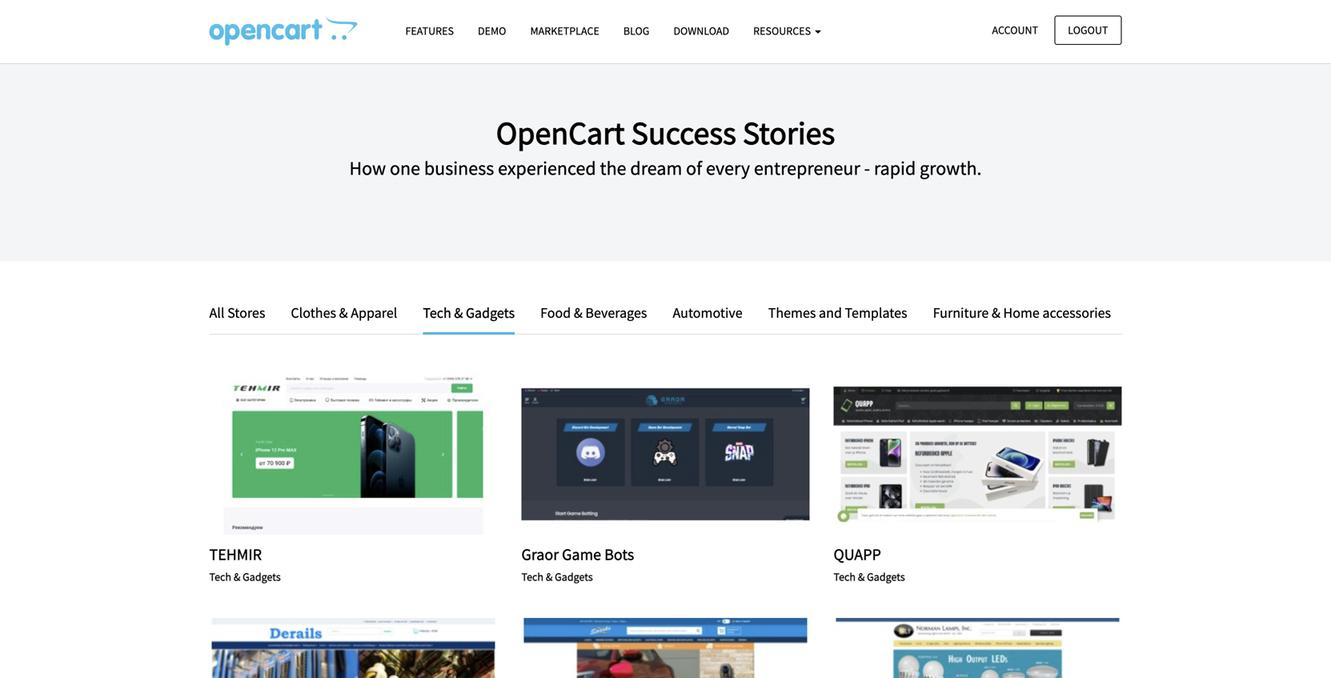 Task type: describe. For each thing, give the bounding box(es) containing it.
templates
[[845, 304, 907, 322]]

furniture & home accessories link
[[921, 301, 1111, 324]]

beverages
[[586, 304, 647, 322]]

tehmir image
[[209, 375, 498, 535]]

opencart
[[496, 112, 625, 153]]

download link
[[662, 17, 741, 45]]

accessories
[[1043, 304, 1111, 322]]

home
[[1003, 304, 1040, 322]]

resources link
[[741, 17, 833, 45]]

success
[[631, 112, 736, 153]]

apparel
[[351, 304, 397, 322]]

furniture
[[933, 304, 989, 322]]

norman lamps  ( redesign of the website ) image
[[834, 618, 1122, 678]]

view for tehmir
[[309, 447, 339, 462]]

automotive link
[[661, 301, 755, 324]]

logout link
[[1055, 16, 1122, 45]]

how
[[349, 156, 386, 180]]

quapp tech & gadgets
[[834, 544, 905, 584]]

food
[[540, 304, 571, 322]]

gadgets inside quapp tech & gadgets
[[867, 570, 905, 584]]

business
[[424, 156, 494, 180]]

view project link for graor game bots
[[622, 446, 710, 464]]

game
[[562, 544, 601, 564]]

view for quapp
[[934, 447, 964, 462]]

the
[[600, 156, 626, 180]]

opencart success stories how one business experienced the dream of every entrepreneur - rapid growth.
[[349, 112, 982, 180]]

entrepreneur
[[754, 156, 860, 180]]

view project for graor game bots
[[622, 447, 710, 462]]

& inside "tehmir tech & gadgets"
[[234, 570, 240, 584]]

tech inside "tehmir tech & gadgets"
[[209, 570, 231, 584]]

furniture & home accessories
[[933, 304, 1111, 322]]

blog link
[[611, 17, 662, 45]]

-
[[864, 156, 870, 180]]

rapid
[[874, 156, 916, 180]]

tehmir
[[209, 544, 262, 564]]



Task type: vqa. For each thing, say whether or not it's contained in the screenshot.
Login
no



Task type: locate. For each thing, give the bounding box(es) containing it.
opencart - showcase image
[[209, 17, 357, 46]]

3 view from the left
[[934, 447, 964, 462]]

sparks direct image
[[522, 618, 810, 678]]

tehmir tech & gadgets
[[209, 544, 281, 584]]

features
[[405, 24, 454, 38]]

2 horizontal spatial view project link
[[934, 446, 1022, 464]]

of
[[686, 156, 702, 180]]

marketplace link
[[518, 17, 611, 45]]

3 view project from the left
[[934, 447, 1022, 462]]

growth.
[[920, 156, 982, 180]]

& inside quapp tech & gadgets
[[858, 570, 865, 584]]

tech right apparel
[[423, 304, 451, 322]]

derails uk image
[[209, 618, 498, 678]]

features link
[[393, 17, 466, 45]]

gadgets down tehmir
[[243, 570, 281, 584]]

graor
[[522, 544, 559, 564]]

project for quapp
[[967, 447, 1022, 462]]

download
[[674, 24, 729, 38]]

view for graor game bots
[[622, 447, 651, 462]]

1 horizontal spatial view project link
[[622, 446, 710, 464]]

view project for tehmir
[[309, 447, 397, 462]]

1 horizontal spatial view project
[[622, 447, 710, 462]]

bots
[[604, 544, 634, 564]]

themes and templates link
[[756, 301, 919, 324]]

view project link for quapp
[[934, 446, 1022, 464]]

resources
[[753, 24, 813, 38]]

logout
[[1068, 23, 1108, 37]]

graor game bots tech & gadgets
[[522, 544, 634, 584]]

1 horizontal spatial project
[[655, 447, 710, 462]]

0 horizontal spatial project
[[343, 447, 397, 462]]

&
[[339, 304, 348, 322], [454, 304, 463, 322], [574, 304, 583, 322], [992, 304, 1001, 322], [234, 570, 240, 584], [546, 570, 553, 584], [858, 570, 865, 584]]

1 view project link from the left
[[309, 446, 397, 464]]

tech & gadgets link
[[411, 301, 527, 335]]

food & beverages link
[[528, 301, 659, 324]]

themes and templates
[[768, 304, 907, 322]]

project for tehmir
[[343, 447, 397, 462]]

tech down tehmir
[[209, 570, 231, 584]]

view project for quapp
[[934, 447, 1022, 462]]

gadgets inside "tehmir tech & gadgets"
[[243, 570, 281, 584]]

3 project from the left
[[967, 447, 1022, 462]]

view project link
[[309, 446, 397, 464], [622, 446, 710, 464], [934, 446, 1022, 464]]

1 horizontal spatial view
[[622, 447, 651, 462]]

gadgets down quapp on the bottom right of page
[[867, 570, 905, 584]]

view project
[[309, 447, 397, 462], [622, 447, 710, 462], [934, 447, 1022, 462]]

& inside "link"
[[339, 304, 348, 322]]

account
[[992, 23, 1038, 37]]

clothes
[[291, 304, 336, 322]]

gadgets
[[466, 304, 515, 322], [243, 570, 281, 584], [555, 570, 593, 584], [867, 570, 905, 584]]

2 project from the left
[[655, 447, 710, 462]]

view
[[309, 447, 339, 462], [622, 447, 651, 462], [934, 447, 964, 462]]

2 view project link from the left
[[622, 446, 710, 464]]

tech down graor
[[522, 570, 544, 584]]

view project link for tehmir
[[309, 446, 397, 464]]

gadgets left food
[[466, 304, 515, 322]]

gadgets inside graor game bots tech & gadgets
[[555, 570, 593, 584]]

0 horizontal spatial view
[[309, 447, 339, 462]]

every
[[706, 156, 750, 180]]

2 horizontal spatial project
[[967, 447, 1022, 462]]

0 horizontal spatial view project link
[[309, 446, 397, 464]]

1 view project from the left
[[309, 447, 397, 462]]

2 horizontal spatial view project
[[934, 447, 1022, 462]]

all stores
[[209, 304, 265, 322]]

and
[[819, 304, 842, 322]]

1 project from the left
[[343, 447, 397, 462]]

quapp
[[834, 544, 881, 564]]

one
[[390, 156, 420, 180]]

stores
[[227, 304, 265, 322]]

automotive
[[673, 304, 743, 322]]

1 view from the left
[[309, 447, 339, 462]]

blog
[[623, 24, 650, 38]]

demo link
[[466, 17, 518, 45]]

quapp image
[[834, 375, 1122, 535]]

experienced
[[498, 156, 596, 180]]

tech inside quapp tech & gadgets
[[834, 570, 856, 584]]

tech & gadgets
[[423, 304, 515, 322]]

tech down quapp on the bottom right of page
[[834, 570, 856, 584]]

account link
[[979, 16, 1052, 45]]

food & beverages
[[540, 304, 647, 322]]

clothes & apparel
[[291, 304, 397, 322]]

demo
[[478, 24, 506, 38]]

all
[[209, 304, 225, 322]]

stories
[[743, 112, 835, 153]]

themes
[[768, 304, 816, 322]]

graor game bots image
[[522, 375, 810, 535]]

tech inside graor game bots tech & gadgets
[[522, 570, 544, 584]]

& inside graor game bots tech & gadgets
[[546, 570, 553, 584]]

dream
[[630, 156, 682, 180]]

clothes & apparel link
[[279, 301, 409, 324]]

2 horizontal spatial view
[[934, 447, 964, 462]]

tech
[[423, 304, 451, 322], [209, 570, 231, 584], [522, 570, 544, 584], [834, 570, 856, 584]]

2 view from the left
[[622, 447, 651, 462]]

marketplace
[[530, 24, 599, 38]]

gadgets down game at the bottom left
[[555, 570, 593, 584]]

all stores link
[[209, 301, 277, 324]]

0 horizontal spatial view project
[[309, 447, 397, 462]]

3 view project link from the left
[[934, 446, 1022, 464]]

2 view project from the left
[[622, 447, 710, 462]]

project
[[343, 447, 397, 462], [655, 447, 710, 462], [967, 447, 1022, 462]]

project for graor game bots
[[655, 447, 710, 462]]



